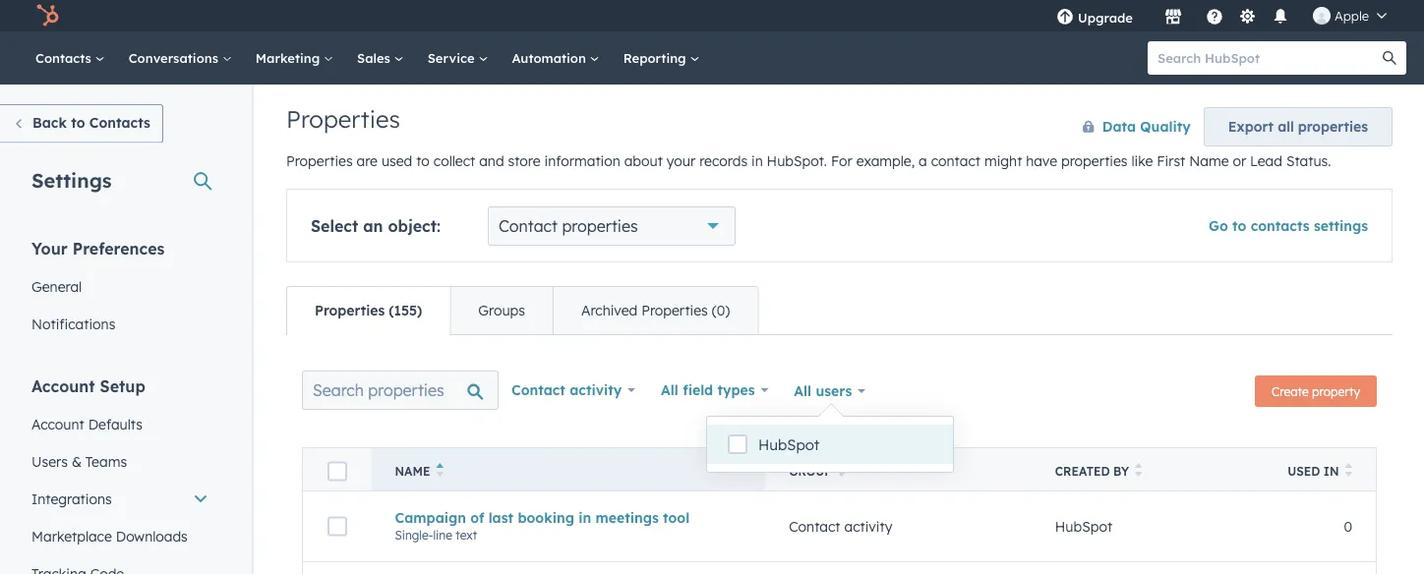 Task type: locate. For each thing, give the bounding box(es) containing it.
notifications
[[31, 315, 116, 333]]

line
[[433, 528, 453, 543]]

sales
[[357, 50, 394, 66]]

1 press to sort. image from the left
[[1136, 463, 1143, 477]]

in right booking
[[579, 510, 592, 527]]

name left ascending sort. press to sort descending. 'element'
[[395, 464, 430, 479]]

booking
[[518, 510, 575, 527]]

integrations
[[31, 491, 112, 508]]

0 horizontal spatial in
[[579, 510, 592, 527]]

press to sort. element right in
[[1346, 463, 1353, 480]]

all
[[1278, 118, 1295, 135]]

your preferences element
[[20, 238, 220, 343]]

0 horizontal spatial press to sort. element
[[838, 463, 846, 480]]

created by button
[[1032, 448, 1259, 492]]

automation
[[512, 50, 590, 66]]

1 horizontal spatial name
[[1190, 153, 1230, 170]]

press to sort. element for used in
[[1346, 463, 1353, 480]]

first
[[1157, 153, 1186, 170]]

all inside all field types popup button
[[661, 382, 679, 399]]

contacts
[[35, 50, 95, 66], [89, 114, 150, 131]]

contact down the 'group'
[[789, 518, 841, 536]]

1 vertical spatial account
[[31, 416, 84, 433]]

contacts right back
[[89, 114, 150, 131]]

0 vertical spatial properties
[[1299, 118, 1369, 135]]

1 vertical spatial hubspot
[[1056, 518, 1113, 536]]

account up users
[[31, 416, 84, 433]]

0 vertical spatial contact
[[499, 216, 558, 236]]

activity
[[570, 382, 622, 399], [845, 518, 893, 536]]

to right go
[[1233, 217, 1247, 235]]

contacts down hubspot 'link'
[[35, 50, 95, 66]]

press to sort. image inside created by button
[[1136, 463, 1143, 477]]

created
[[1056, 464, 1111, 479]]

properties down data
[[1062, 153, 1128, 170]]

menu
[[1043, 0, 1401, 31]]

press to sort. image right by
[[1136, 463, 1143, 477]]

integrations button
[[20, 481, 220, 518]]

marketing link
[[244, 31, 345, 85]]

0 vertical spatial name
[[1190, 153, 1230, 170]]

1 account from the top
[[31, 376, 95, 396]]

properties up 'are'
[[286, 104, 400, 134]]

single-
[[395, 528, 433, 543]]

back
[[32, 114, 67, 131]]

2 horizontal spatial to
[[1233, 217, 1247, 235]]

settings
[[31, 168, 112, 192]]

properties
[[1299, 118, 1369, 135], [1062, 153, 1128, 170], [562, 216, 638, 236]]

information
[[545, 153, 621, 170]]

0 horizontal spatial all
[[661, 382, 679, 399]]

back to contacts link
[[0, 104, 163, 143]]

press to sort. element right the 'group'
[[838, 463, 846, 480]]

general link
[[20, 268, 220, 306]]

defaults
[[88, 416, 143, 433]]

1 vertical spatial contact activity
[[789, 518, 893, 536]]

1 press to sort. element from the left
[[838, 463, 846, 480]]

contact properties button
[[488, 207, 736, 246]]

all users
[[794, 383, 852, 400]]

1 horizontal spatial all
[[794, 383, 812, 400]]

general
[[31, 278, 82, 295]]

2 vertical spatial properties
[[562, 216, 638, 236]]

users
[[816, 383, 852, 400]]

0 vertical spatial hubspot
[[759, 436, 820, 455]]

1 vertical spatial contact
[[512, 382, 566, 399]]

0 horizontal spatial name
[[395, 464, 430, 479]]

account inside account defaults link
[[31, 416, 84, 433]]

in
[[752, 153, 763, 170], [579, 510, 592, 527]]

1 vertical spatial activity
[[845, 518, 893, 536]]

press to sort. image
[[1136, 463, 1143, 477], [1346, 463, 1353, 477]]

properties down information
[[562, 216, 638, 236]]

0 horizontal spatial hubspot
[[759, 436, 820, 455]]

0 horizontal spatial properties
[[562, 216, 638, 236]]

press to sort. element
[[838, 463, 846, 480], [1136, 463, 1143, 480], [1346, 463, 1353, 480]]

hubspot.
[[767, 153, 828, 170]]

select an object:
[[311, 216, 441, 236]]

1 vertical spatial in
[[579, 510, 592, 527]]

are
[[357, 153, 378, 170]]

to right used
[[416, 153, 430, 170]]

press to sort. element inside created by button
[[1136, 463, 1143, 480]]

an
[[363, 216, 383, 236]]

properties for properties (155)
[[315, 302, 385, 319]]

1 vertical spatial name
[[395, 464, 430, 479]]

help button
[[1199, 0, 1232, 31]]

go to contacts settings
[[1209, 217, 1369, 235]]

2 horizontal spatial properties
[[1299, 118, 1369, 135]]

0 horizontal spatial contact activity
[[512, 382, 622, 399]]

press to sort. element inside "used in" button
[[1346, 463, 1353, 480]]

hubspot image
[[35, 4, 59, 28]]

properties left 'are'
[[286, 153, 353, 170]]

hubspot down 'created'
[[1056, 518, 1113, 536]]

might
[[985, 153, 1023, 170]]

to right back
[[71, 114, 85, 131]]

properties up status.
[[1299, 118, 1369, 135]]

menu containing apple
[[1043, 0, 1401, 31]]

all for all field types
[[661, 382, 679, 399]]

hubspot inside list box
[[759, 436, 820, 455]]

last
[[489, 510, 514, 527]]

conversations link
[[117, 31, 244, 85]]

1 vertical spatial properties
[[1062, 153, 1128, 170]]

2 press to sort. element from the left
[[1136, 463, 1143, 480]]

your preferences
[[31, 239, 165, 258]]

in inside campaign of last booking in meetings tool single-line text
[[579, 510, 592, 527]]

data quality
[[1103, 118, 1192, 135]]

service
[[428, 50, 479, 66]]

1 vertical spatial contacts
[[89, 114, 150, 131]]

press to sort. image inside "used in" button
[[1346, 463, 1353, 477]]

bob builder image
[[1314, 7, 1331, 25]]

all
[[661, 382, 679, 399], [794, 383, 812, 400]]

0 vertical spatial in
[[752, 153, 763, 170]]

properties
[[286, 104, 400, 134], [286, 153, 353, 170], [315, 302, 385, 319], [642, 302, 708, 319]]

in right records
[[752, 153, 763, 170]]

and
[[479, 153, 504, 170]]

users & teams link
[[20, 443, 220, 481]]

properties inside contact properties popup button
[[562, 216, 638, 236]]

search image
[[1384, 51, 1397, 65]]

have
[[1027, 153, 1058, 170]]

1 horizontal spatial press to sort. element
[[1136, 463, 1143, 480]]

to inside 'link'
[[71, 114, 85, 131]]

for
[[832, 153, 853, 170]]

campaign
[[395, 510, 466, 527]]

status.
[[1287, 153, 1332, 170]]

contact activity down press to sort. icon
[[789, 518, 893, 536]]

teams
[[85, 453, 127, 470]]

activity down press to sort. icon
[[845, 518, 893, 536]]

0 horizontal spatial to
[[71, 114, 85, 131]]

export all properties button
[[1204, 107, 1393, 147]]

0 vertical spatial to
[[71, 114, 85, 131]]

like
[[1132, 153, 1154, 170]]

0 vertical spatial activity
[[570, 382, 622, 399]]

2 vertical spatial to
[[1233, 217, 1247, 235]]

contact for contact properties popup button at the top of page
[[499, 216, 558, 236]]

your
[[667, 153, 696, 170]]

archived properties (0)
[[582, 302, 730, 319]]

all left field
[[661, 382, 679, 399]]

3 press to sort. element from the left
[[1346, 463, 1353, 480]]

0 vertical spatial account
[[31, 376, 95, 396]]

0 vertical spatial contact activity
[[512, 382, 622, 399]]

contact
[[932, 153, 981, 170]]

activity down archived on the left bottom of the page
[[570, 382, 622, 399]]

account
[[31, 376, 95, 396], [31, 416, 84, 433]]

press to sort. element inside group button
[[838, 463, 846, 480]]

contact down store
[[499, 216, 558, 236]]

field
[[683, 382, 714, 399]]

contacts inside 'link'
[[89, 114, 150, 131]]

0 horizontal spatial activity
[[570, 382, 622, 399]]

1 horizontal spatial contact activity
[[789, 518, 893, 536]]

campaign of last booking in meetings tool single-line text
[[395, 510, 690, 543]]

tab panel
[[286, 335, 1393, 575]]

groups
[[479, 302, 525, 319]]

name
[[1190, 153, 1230, 170], [395, 464, 430, 479]]

contact activity
[[512, 382, 622, 399], [789, 518, 893, 536]]

2 horizontal spatial press to sort. element
[[1346, 463, 1353, 480]]

properties for properties are used to collect and store information about your records in hubspot. for example, a contact might have properties like first name or lead status.
[[286, 153, 353, 170]]

by
[[1114, 464, 1130, 479]]

press to sort. element right by
[[1136, 463, 1143, 480]]

contact activity up "name" button
[[512, 382, 622, 399]]

go
[[1209, 217, 1229, 235]]

in
[[1324, 464, 1340, 479]]

1 vertical spatial to
[[416, 153, 430, 170]]

contact up "name" button
[[512, 382, 566, 399]]

properties left (155)
[[315, 302, 385, 319]]

0 horizontal spatial press to sort. image
[[1136, 463, 1143, 477]]

1 horizontal spatial press to sort. image
[[1346, 463, 1353, 477]]

settings link
[[1236, 5, 1261, 26]]

press to sort. image right in
[[1346, 463, 1353, 477]]

all left users
[[794, 383, 812, 400]]

account up account defaults
[[31, 376, 95, 396]]

all inside all users popup button
[[794, 383, 812, 400]]

automation link
[[500, 31, 612, 85]]

name left or
[[1190, 153, 1230, 170]]

marketplace
[[31, 528, 112, 545]]

0 vertical spatial contacts
[[35, 50, 95, 66]]

all for all users
[[794, 383, 812, 400]]

tab list
[[286, 286, 759, 336]]

hubspot up the 'group'
[[759, 436, 820, 455]]

your
[[31, 239, 68, 258]]

reporting link
[[612, 31, 712, 85]]

press to sort. element for created by
[[1136, 463, 1143, 480]]

search button
[[1374, 41, 1407, 75]]

properties (155)
[[315, 302, 422, 319]]

press to sort. element for group
[[838, 463, 846, 480]]

contacts
[[1251, 217, 1310, 235]]

2 account from the top
[[31, 416, 84, 433]]

2 press to sort. image from the left
[[1346, 463, 1353, 477]]

used in button
[[1259, 448, 1377, 492]]



Task type: vqa. For each thing, say whether or not it's contained in the screenshot.
topmost -- text box
no



Task type: describe. For each thing, give the bounding box(es) containing it.
go to contacts settings button
[[1209, 217, 1369, 235]]

account for account setup
[[31, 376, 95, 396]]

1 horizontal spatial properties
[[1062, 153, 1128, 170]]

archived
[[582, 302, 638, 319]]

contact for contact activity popup button
[[512, 382, 566, 399]]

1 horizontal spatial in
[[752, 153, 763, 170]]

ascending sort. press to sort descending. element
[[436, 463, 444, 480]]

campaign of last booking in meetings tool button
[[395, 510, 742, 527]]

properties (155) link
[[287, 287, 450, 335]]

account setup
[[31, 376, 145, 396]]

export
[[1229, 118, 1274, 135]]

apple
[[1335, 7, 1370, 24]]

marketing
[[256, 50, 324, 66]]

notifications button
[[1265, 0, 1298, 31]]

downloads
[[116, 528, 188, 545]]

settings
[[1315, 217, 1369, 235]]

users
[[31, 453, 68, 470]]

types
[[718, 382, 755, 399]]

used in
[[1289, 464, 1340, 479]]

preferences
[[73, 239, 165, 258]]

store
[[508, 153, 541, 170]]

all users button
[[782, 371, 879, 412]]

tool
[[663, 510, 690, 527]]

created by
[[1056, 464, 1130, 479]]

press to sort. image for created by
[[1136, 463, 1143, 477]]

conversations
[[129, 50, 222, 66]]

a
[[919, 153, 928, 170]]

about
[[625, 153, 663, 170]]

help image
[[1206, 9, 1224, 27]]

collect
[[434, 153, 476, 170]]

create
[[1272, 384, 1310, 399]]

all field types
[[661, 382, 755, 399]]

marketplace downloads
[[31, 528, 188, 545]]

sales link
[[345, 31, 416, 85]]

name button
[[371, 448, 766, 492]]

service link
[[416, 31, 500, 85]]

apple button
[[1302, 0, 1399, 31]]

data
[[1103, 118, 1137, 135]]

back to contacts
[[32, 114, 150, 131]]

account for account defaults
[[31, 416, 84, 433]]

to for go
[[1233, 217, 1247, 235]]

meetings
[[596, 510, 659, 527]]

properties left (0)
[[642, 302, 708, 319]]

marketplace downloads link
[[20, 518, 220, 556]]

notifications link
[[20, 306, 220, 343]]

press to sort. image
[[838, 463, 846, 477]]

records
[[700, 153, 748, 170]]

contact activity inside popup button
[[512, 382, 622, 399]]

properties are used to collect and store information about your records in hubspot. for example, a contact might have properties like first name or lead status.
[[286, 153, 1332, 170]]

contacts link
[[24, 31, 117, 85]]

tab list containing properties (155)
[[286, 286, 759, 336]]

used
[[1289, 464, 1321, 479]]

quality
[[1141, 118, 1192, 135]]

1 horizontal spatial activity
[[845, 518, 893, 536]]

example,
[[857, 153, 915, 170]]

&
[[72, 453, 82, 470]]

contact properties
[[499, 216, 638, 236]]

(155)
[[389, 302, 422, 319]]

used
[[382, 153, 413, 170]]

account defaults
[[31, 416, 143, 433]]

marketplaces image
[[1165, 9, 1183, 27]]

contact activity button
[[499, 371, 649, 410]]

lead
[[1251, 153, 1283, 170]]

groups link
[[450, 287, 553, 335]]

select
[[311, 216, 358, 236]]

(0)
[[712, 302, 730, 319]]

account defaults link
[[20, 406, 220, 443]]

users & teams
[[31, 453, 127, 470]]

Search search field
[[302, 371, 499, 410]]

2 vertical spatial contact
[[789, 518, 841, 536]]

1 horizontal spatial to
[[416, 153, 430, 170]]

tab panel containing contact activity
[[286, 335, 1393, 575]]

1 horizontal spatial hubspot
[[1056, 518, 1113, 536]]

press to sort. image for used in
[[1346, 463, 1353, 477]]

hubspot list box
[[708, 417, 954, 472]]

archived properties (0) link
[[553, 287, 758, 335]]

data quality button
[[1063, 107, 1193, 147]]

object:
[[388, 216, 441, 236]]

activity inside contact activity popup button
[[570, 382, 622, 399]]

export all properties
[[1229, 118, 1369, 135]]

setup
[[100, 376, 145, 396]]

settings image
[[1239, 8, 1257, 26]]

of
[[471, 510, 485, 527]]

properties inside export all properties button
[[1299, 118, 1369, 135]]

upgrade image
[[1057, 9, 1075, 27]]

notifications image
[[1272, 9, 1290, 27]]

reporting
[[624, 50, 690, 66]]

property
[[1313, 384, 1361, 399]]

ascending sort. press to sort descending. image
[[436, 463, 444, 477]]

group
[[789, 464, 832, 479]]

create property button
[[1256, 376, 1378, 407]]

name inside button
[[395, 464, 430, 479]]

properties for properties
[[286, 104, 400, 134]]

to for back
[[71, 114, 85, 131]]

upgrade
[[1078, 9, 1134, 26]]

account setup element
[[20, 375, 220, 575]]

Search HubSpot search field
[[1148, 41, 1390, 75]]



